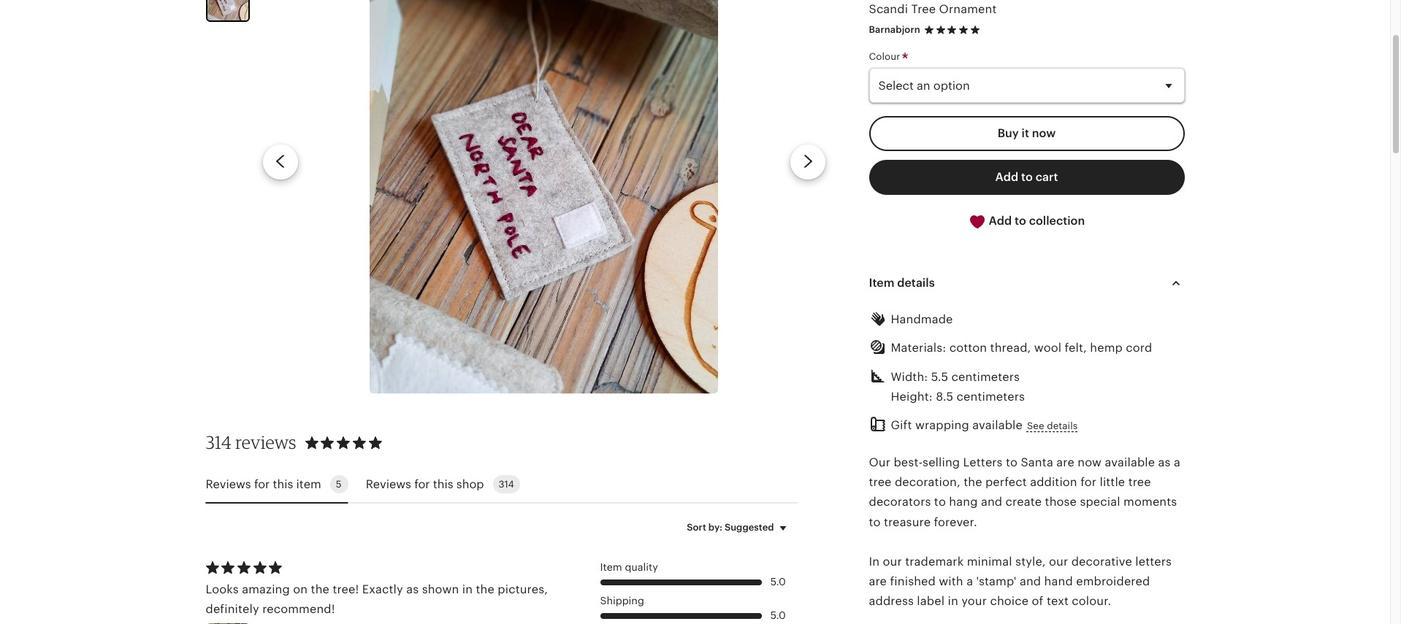 Task type: vqa. For each thing, say whether or not it's contained in the screenshot.
service
no



Task type: describe. For each thing, give the bounding box(es) containing it.
0 vertical spatial centimeters
[[952, 370, 1020, 384]]

1 our from the left
[[883, 555, 902, 569]]

to left hang
[[934, 496, 946, 510]]

letters
[[1136, 555, 1172, 569]]

1 dear santa letter to santa christmas tree decoration scandi natural & burgundy image from the left
[[207, 0, 248, 21]]

materials:
[[891, 341, 946, 355]]

item quality
[[600, 562, 658, 574]]

pictures,
[[498, 583, 548, 597]]

materials: cotton thread, wool felt, hemp cord
[[891, 341, 1152, 355]]

and inside the in our trademark minimal style, our decorative letters are finished with a 'stamp' and hand embroidered address label in your choice of text colour.
[[1020, 575, 1041, 589]]

trademark
[[905, 555, 964, 569]]

address
[[869, 595, 914, 609]]

cart
[[1036, 170, 1058, 184]]

available inside our best-selling letters to santa are now available as a tree decoration, the perfect addition for little tree decorators to hang and create those special moments to treasure forever.
[[1105, 456, 1155, 470]]

5.0 for item quality
[[771, 577, 786, 588]]

santa
[[1021, 456, 1053, 470]]

our best-selling letters to santa are now available as a tree decoration, the perfect addition for little tree decorators to hang and create those special moments to treasure forever.
[[869, 456, 1181, 529]]

for for reviews for this item
[[254, 478, 270, 491]]

details inside gift wrapping available see details
[[1047, 421, 1078, 432]]

colour
[[869, 51, 903, 62]]

buy
[[998, 127, 1019, 141]]

felt,
[[1065, 341, 1087, 355]]

finished
[[890, 575, 936, 589]]

definitely
[[206, 603, 259, 617]]

embroidered
[[1076, 575, 1150, 589]]

looks
[[206, 583, 239, 597]]

height:
[[891, 390, 933, 404]]

for for reviews for this shop
[[414, 478, 430, 491]]

as inside looks amazing on the tree! exactly as shown in the pictures, definitely recommend!
[[406, 583, 419, 597]]

barnabjorn link
[[869, 24, 920, 35]]

recommend!
[[262, 603, 335, 617]]

width:
[[891, 370, 928, 384]]

and inside our best-selling letters to santa are now available as a tree decoration, the perfect addition for little tree decorators to hang and create those special moments to treasure forever.
[[981, 496, 1003, 510]]

details inside dropdown button
[[897, 276, 935, 290]]

wool
[[1034, 341, 1062, 355]]

a inside our best-selling letters to santa are now available as a tree decoration, the perfect addition for little tree decorators to hang and create those special moments to treasure forever.
[[1174, 456, 1181, 470]]

5
[[336, 480, 342, 490]]

5.0 for shipping
[[771, 610, 786, 622]]

it
[[1022, 127, 1029, 141]]

wrapping
[[915, 419, 969, 432]]

sort by: suggested button
[[676, 513, 803, 544]]

this for shop
[[433, 478, 453, 491]]

your
[[962, 595, 987, 609]]

those
[[1045, 496, 1077, 510]]

of
[[1032, 595, 1044, 609]]

our
[[869, 456, 891, 470]]

best-
[[894, 456, 923, 470]]

2 our from the left
[[1049, 555, 1068, 569]]

314 for 314 reviews
[[206, 432, 232, 454]]

in our trademark minimal style, our decorative letters are finished with a 'stamp' and hand embroidered address label in your choice of text colour.
[[869, 555, 1172, 609]]

reviews for this shop
[[366, 478, 484, 491]]

item details
[[869, 276, 935, 290]]

letters
[[963, 456, 1003, 470]]

gift wrapping available see details
[[891, 419, 1078, 432]]

selling
[[923, 456, 960, 470]]

add to cart button
[[869, 160, 1185, 195]]

hang
[[949, 496, 978, 510]]

item
[[296, 478, 321, 491]]

item for item quality
[[600, 562, 622, 574]]

1 vertical spatial centimeters
[[957, 390, 1025, 404]]

now inside button
[[1032, 127, 1056, 141]]

label
[[917, 595, 945, 609]]

are inside the in our trademark minimal style, our decorative letters are finished with a 'stamp' and hand embroidered address label in your choice of text colour.
[[869, 575, 887, 589]]

exactly
[[362, 583, 403, 597]]

reviews
[[235, 432, 296, 454]]

reviews for reviews for this item
[[206, 478, 251, 491]]

the inside our best-selling letters to santa are now available as a tree decoration, the perfect addition for little tree decorators to hang and create those special moments to treasure forever.
[[964, 476, 982, 490]]

add for add to collection
[[989, 214, 1012, 228]]

special
[[1080, 496, 1120, 510]]

see
[[1027, 421, 1044, 432]]

on
[[293, 583, 308, 597]]

add to collection button
[[869, 204, 1185, 240]]

are inside our best-selling letters to santa are now available as a tree decoration, the perfect addition for little tree decorators to hang and create those special moments to treasure forever.
[[1057, 456, 1075, 470]]

314 for 314
[[499, 480, 514, 490]]

gift
[[891, 419, 912, 432]]

looks amazing on the tree! exactly as shown in the pictures, definitely recommend!
[[206, 583, 548, 617]]

suggested
[[725, 523, 774, 533]]

decorative
[[1072, 555, 1132, 569]]

colour.
[[1072, 595, 1112, 609]]

in
[[869, 555, 880, 569]]



Task type: locate. For each thing, give the bounding box(es) containing it.
1 5.0 from the top
[[771, 577, 786, 588]]

tab list
[[206, 467, 797, 504]]

cord
[[1126, 341, 1152, 355]]

tree
[[869, 476, 892, 490], [1128, 476, 1151, 490]]

centimeters
[[952, 370, 1020, 384], [957, 390, 1025, 404]]

to left collection
[[1015, 214, 1026, 228]]

shop
[[456, 478, 484, 491]]

amazing
[[242, 583, 290, 597]]

2 horizontal spatial for
[[1081, 476, 1097, 490]]

'stamp'
[[976, 575, 1017, 589]]

1 horizontal spatial details
[[1047, 421, 1078, 432]]

0 horizontal spatial dear santa letter to santa christmas tree decoration scandi natural & burgundy image
[[207, 0, 248, 21]]

now up "little"
[[1078, 456, 1102, 470]]

0 horizontal spatial in
[[462, 583, 473, 597]]

0 vertical spatial and
[[981, 496, 1003, 510]]

this left item on the left bottom of page
[[273, 478, 293, 491]]

0 vertical spatial add
[[995, 170, 1019, 184]]

2 reviews from the left
[[366, 478, 411, 491]]

0 vertical spatial now
[[1032, 127, 1056, 141]]

0 horizontal spatial our
[[883, 555, 902, 569]]

1 horizontal spatial our
[[1049, 555, 1068, 569]]

0 vertical spatial a
[[1174, 456, 1181, 470]]

quality
[[625, 562, 658, 574]]

0 horizontal spatial 314
[[206, 432, 232, 454]]

tree down our
[[869, 476, 892, 490]]

and down style,
[[1020, 575, 1041, 589]]

as inside our best-selling letters to santa are now available as a tree decoration, the perfect addition for little tree decorators to hang and create those special moments to treasure forever.
[[1158, 456, 1171, 470]]

0 vertical spatial as
[[1158, 456, 1171, 470]]

1 horizontal spatial reviews
[[366, 478, 411, 491]]

0 horizontal spatial are
[[869, 575, 887, 589]]

text
[[1047, 595, 1069, 609]]

1 vertical spatial item
[[600, 562, 622, 574]]

width: 5.5 centimeters height: 8.5 centimeters
[[891, 370, 1025, 404]]

the
[[964, 476, 982, 490], [311, 583, 330, 597], [476, 583, 495, 597]]

add left cart
[[995, 170, 1019, 184]]

1 horizontal spatial dear santa letter to santa christmas tree decoration scandi natural & burgundy image
[[370, 0, 718, 394]]

1 horizontal spatial item
[[869, 276, 895, 290]]

reviews right 5
[[366, 478, 411, 491]]

0 vertical spatial available
[[973, 419, 1023, 432]]

sort
[[687, 523, 706, 533]]

see details link
[[1027, 420, 1078, 433]]

1 horizontal spatial available
[[1105, 456, 1155, 470]]

item details button
[[856, 266, 1198, 301]]

the up hang
[[964, 476, 982, 490]]

0 vertical spatial 5.0
[[771, 577, 786, 588]]

this
[[273, 478, 293, 491], [433, 478, 453, 491]]

and down perfect
[[981, 496, 1003, 510]]

8.5
[[936, 390, 954, 404]]

for
[[1081, 476, 1097, 490], [254, 478, 270, 491], [414, 478, 430, 491]]

for left shop
[[414, 478, 430, 491]]

0 horizontal spatial available
[[973, 419, 1023, 432]]

5.5
[[931, 370, 948, 384]]

314 left the reviews
[[206, 432, 232, 454]]

are down in
[[869, 575, 887, 589]]

in down with
[[948, 595, 958, 609]]

1 horizontal spatial this
[[433, 478, 453, 491]]

in
[[462, 583, 473, 597], [948, 595, 958, 609]]

add to cart
[[995, 170, 1058, 184]]

1 reviews from the left
[[206, 478, 251, 491]]

1 vertical spatial available
[[1105, 456, 1155, 470]]

and
[[981, 496, 1003, 510], [1020, 575, 1041, 589]]

as up 'moments'
[[1158, 456, 1171, 470]]

our right in
[[883, 555, 902, 569]]

barnabjorn
[[869, 24, 920, 35]]

now inside our best-selling letters to santa are now available as a tree decoration, the perfect addition for little tree decorators to hang and create those special moments to treasure forever.
[[1078, 456, 1102, 470]]

addition
[[1030, 476, 1077, 490]]

0 vertical spatial item
[[869, 276, 895, 290]]

for down the reviews
[[254, 478, 270, 491]]

centimeters down cotton
[[952, 370, 1020, 384]]

buy it now button
[[869, 116, 1185, 151]]

for inside our best-selling letters to santa are now available as a tree decoration, the perfect addition for little tree decorators to hang and create those special moments to treasure forever.
[[1081, 476, 1097, 490]]

decorators
[[869, 496, 931, 510]]

314
[[206, 432, 232, 454], [499, 480, 514, 490]]

in right shown
[[462, 583, 473, 597]]

thread,
[[990, 341, 1031, 355]]

1 this from the left
[[273, 478, 293, 491]]

this for item
[[273, 478, 293, 491]]

buy it now
[[998, 127, 1056, 141]]

0 horizontal spatial this
[[273, 478, 293, 491]]

0 horizontal spatial the
[[311, 583, 330, 597]]

1 horizontal spatial and
[[1020, 575, 1041, 589]]

314 right shop
[[499, 480, 514, 490]]

1 tree from the left
[[869, 476, 892, 490]]

1 horizontal spatial are
[[1057, 456, 1075, 470]]

details right see
[[1047, 421, 1078, 432]]

1 horizontal spatial a
[[1174, 456, 1181, 470]]

0 vertical spatial 314
[[206, 432, 232, 454]]

0 horizontal spatial details
[[897, 276, 935, 290]]

our
[[883, 555, 902, 569], [1049, 555, 1068, 569]]

item
[[869, 276, 895, 290], [600, 562, 622, 574]]

2 this from the left
[[433, 478, 453, 491]]

1 horizontal spatial 314
[[499, 480, 514, 490]]

0 horizontal spatial for
[[254, 478, 270, 491]]

tab list containing reviews for this item
[[206, 467, 797, 504]]

handmade
[[891, 313, 953, 327]]

now right "it"
[[1032, 127, 1056, 141]]

tree!
[[333, 583, 359, 597]]

a
[[1174, 456, 1181, 470], [967, 575, 973, 589]]

add to collection
[[986, 214, 1085, 228]]

choice
[[990, 595, 1029, 609]]

style,
[[1016, 555, 1046, 569]]

5.0
[[771, 577, 786, 588], [771, 610, 786, 622]]

available up "little"
[[1105, 456, 1155, 470]]

reviews down 314 reviews
[[206, 478, 251, 491]]

0 horizontal spatial and
[[981, 496, 1003, 510]]

the left pictures,
[[476, 583, 495, 597]]

1 horizontal spatial in
[[948, 595, 958, 609]]

2 dear santa letter to santa christmas tree decoration scandi natural & burgundy image from the left
[[370, 0, 718, 394]]

2 horizontal spatial the
[[964, 476, 982, 490]]

the right the on
[[311, 583, 330, 597]]

now
[[1032, 127, 1056, 141], [1078, 456, 1102, 470]]

2 5.0 from the top
[[771, 610, 786, 622]]

0 horizontal spatial item
[[600, 562, 622, 574]]

a inside the in our trademark minimal style, our decorative letters are finished with a 'stamp' and hand embroidered address label in your choice of text colour.
[[967, 575, 973, 589]]

add down add to cart button
[[989, 214, 1012, 228]]

1 vertical spatial add
[[989, 214, 1012, 228]]

treasure
[[884, 516, 931, 529]]

to up perfect
[[1006, 456, 1018, 470]]

to
[[1021, 170, 1033, 184], [1015, 214, 1026, 228], [1006, 456, 1018, 470], [934, 496, 946, 510], [869, 516, 881, 529]]

centimeters up gift wrapping available see details
[[957, 390, 1025, 404]]

dear santa letter to santa christmas tree decoration scandi natural & burgundy image
[[207, 0, 248, 21], [370, 0, 718, 394]]

details up handmade
[[897, 276, 935, 290]]

little
[[1100, 476, 1125, 490]]

reviews for this item
[[206, 478, 321, 491]]

decoration,
[[895, 476, 961, 490]]

are up "addition"
[[1057, 456, 1075, 470]]

minimal
[[967, 555, 1012, 569]]

reviews for reviews for this shop
[[366, 478, 411, 491]]

sort by: suggested
[[687, 523, 774, 533]]

1 horizontal spatial the
[[476, 583, 495, 597]]

item inside dropdown button
[[869, 276, 895, 290]]

0 horizontal spatial reviews
[[206, 478, 251, 491]]

item up handmade
[[869, 276, 895, 290]]

add
[[995, 170, 1019, 184], [989, 214, 1012, 228]]

0 horizontal spatial now
[[1032, 127, 1056, 141]]

cotton
[[950, 341, 987, 355]]

1 horizontal spatial for
[[414, 478, 430, 491]]

reviews
[[206, 478, 251, 491], [366, 478, 411, 491]]

to left cart
[[1021, 170, 1033, 184]]

this left shop
[[433, 478, 453, 491]]

1 vertical spatial and
[[1020, 575, 1041, 589]]

tree up 'moments'
[[1128, 476, 1151, 490]]

1 horizontal spatial tree
[[1128, 476, 1151, 490]]

2 tree from the left
[[1128, 476, 1151, 490]]

to down decorators
[[869, 516, 881, 529]]

in inside looks amazing on the tree! exactly as shown in the pictures, definitely recommend!
[[462, 583, 473, 597]]

a up 'moments'
[[1174, 456, 1181, 470]]

shown
[[422, 583, 459, 597]]

item for item details
[[869, 276, 895, 290]]

with
[[939, 575, 963, 589]]

create
[[1006, 496, 1042, 510]]

1 vertical spatial are
[[869, 575, 887, 589]]

1 horizontal spatial now
[[1078, 456, 1102, 470]]

hand
[[1044, 575, 1073, 589]]

as left shown
[[406, 583, 419, 597]]

in inside the in our trademark minimal style, our decorative letters are finished with a 'stamp' and hand embroidered address label in your choice of text colour.
[[948, 595, 958, 609]]

314 reviews
[[206, 432, 296, 454]]

available
[[973, 419, 1023, 432], [1105, 456, 1155, 470]]

item left the quality
[[600, 562, 622, 574]]

perfect
[[986, 476, 1027, 490]]

0 horizontal spatial as
[[406, 583, 419, 597]]

1 vertical spatial 5.0
[[771, 610, 786, 622]]

0 vertical spatial details
[[897, 276, 935, 290]]

1 vertical spatial a
[[967, 575, 973, 589]]

as
[[1158, 456, 1171, 470], [406, 583, 419, 597]]

add for add to cart
[[995, 170, 1019, 184]]

shipping
[[600, 595, 644, 607]]

moments
[[1124, 496, 1177, 510]]

forever.
[[934, 516, 977, 529]]

available left see
[[973, 419, 1023, 432]]

0 horizontal spatial tree
[[869, 476, 892, 490]]

1 vertical spatial details
[[1047, 421, 1078, 432]]

0 vertical spatial are
[[1057, 456, 1075, 470]]

details
[[897, 276, 935, 290], [1047, 421, 1078, 432]]

0 horizontal spatial a
[[967, 575, 973, 589]]

for up special
[[1081, 476, 1097, 490]]

1 vertical spatial now
[[1078, 456, 1102, 470]]

1 vertical spatial as
[[406, 583, 419, 597]]

1 horizontal spatial as
[[1158, 456, 1171, 470]]

collection
[[1029, 214, 1085, 228]]

314 inside tab list
[[499, 480, 514, 490]]

hemp
[[1090, 341, 1123, 355]]

our up hand
[[1049, 555, 1068, 569]]

a right with
[[967, 575, 973, 589]]

by:
[[709, 523, 722, 533]]

1 vertical spatial 314
[[499, 480, 514, 490]]



